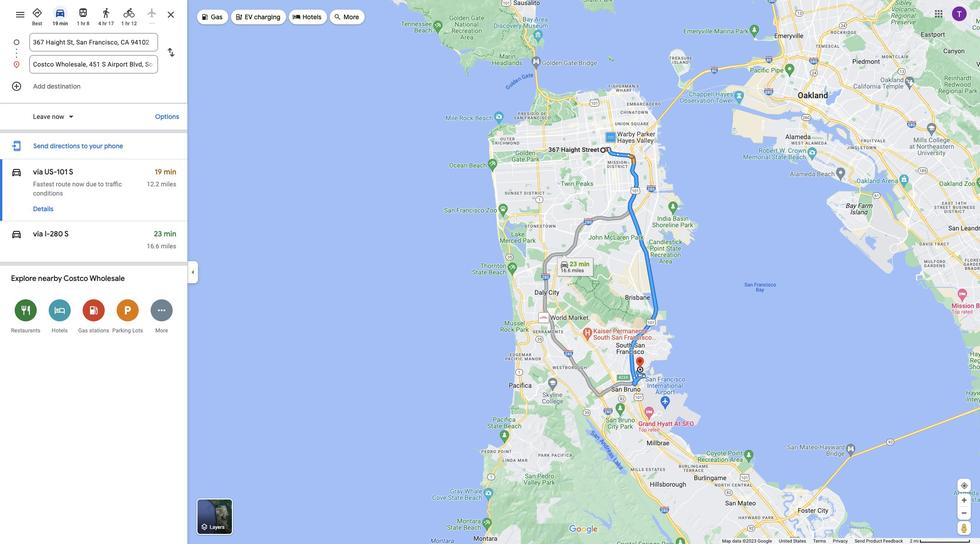 Task type: vqa. For each thing, say whether or not it's contained in the screenshot.
I-280 S 
yes



Task type: describe. For each thing, give the bounding box(es) containing it.
12
[[131, 21, 137, 27]]

i-
[[45, 230, 50, 239]]

gas stations
[[78, 327, 109, 334]]

via for via us-101 s fastest route now due to traffic conditions
[[33, 168, 43, 177]]

explore
[[11, 274, 36, 283]]

driving image
[[11, 166, 22, 179]]

send product feedback
[[855, 539, 903, 544]]

Destination Costco Wholesale, 451 S Airport Blvd, South San Francisco, CA 94080 field
[[33, 59, 154, 70]]

options
[[155, 113, 179, 121]]

17
[[108, 21, 114, 27]]

explore nearby costco wholesale
[[11, 274, 125, 283]]


[[333, 12, 342, 22]]

none field starting point 367 haight st, san francisco, ca 94102
[[33, 33, 154, 51]]

parking lots
[[112, 327, 143, 334]]

google maps element
[[0, 0, 980, 544]]

 hotels
[[292, 12, 322, 22]]

now inside via us-101 s fastest route now due to traffic conditions
[[72, 180, 84, 188]]

best travel modes image
[[32, 7, 43, 18]]

parking
[[112, 327, 131, 334]]

privacy button
[[833, 538, 848, 544]]

zoom out image
[[961, 510, 968, 517]]

more button
[[145, 293, 179, 339]]

hr for 12
[[125, 21, 130, 27]]

1 hr 8
[[77, 21, 89, 27]]

details
[[33, 205, 53, 213]]

 more
[[333, 12, 359, 22]]

more inside  more
[[344, 13, 359, 21]]

driving image inside directions main content
[[11, 228, 22, 241]]

to inside via us-101 s fastest route now due to traffic conditions
[[98, 180, 104, 188]]

now inside option
[[52, 113, 64, 120]]

2 mi button
[[910, 539, 970, 544]]

send for send product feedback
[[855, 539, 865, 544]]

©2023
[[742, 539, 756, 544]]

12.2
[[147, 180, 159, 188]]

1 for 1 hr 8
[[77, 21, 80, 27]]

send product feedback button
[[855, 538, 903, 544]]

conditions
[[33, 190, 63, 197]]

add destination button
[[0, 77, 187, 96]]

23
[[154, 230, 162, 239]]

mi
[[914, 539, 919, 544]]

s for 280
[[64, 230, 69, 239]]

stations
[[89, 327, 109, 334]]

wholesale
[[89, 274, 125, 283]]

4 hr 17
[[98, 21, 114, 27]]

due
[[86, 180, 96, 188]]

united states
[[779, 539, 806, 544]]

map
[[722, 539, 731, 544]]

lots
[[132, 327, 143, 334]]

 ev charging
[[235, 12, 280, 22]]

google account: tyler black  
(blacklashes1000@gmail.com) image
[[952, 6, 967, 21]]

min inside option
[[59, 21, 68, 27]]

4
[[98, 21, 101, 27]]

2
[[910, 539, 912, 544]]

101
[[57, 168, 68, 177]]

list inside google maps element
[[0, 33, 187, 73]]

charging
[[254, 13, 280, 21]]

280
[[50, 230, 63, 239]]

map data ©2023 google
[[722, 539, 772, 544]]

leave now option
[[33, 112, 66, 121]]

product
[[866, 539, 882, 544]]

19 for 19 min
[[52, 21, 58, 27]]

show your location image
[[960, 482, 969, 490]]

reverse starting point and destination image
[[165, 47, 176, 58]]

route
[[56, 180, 71, 188]]

send directions to your phone button
[[29, 137, 128, 155]]


[[292, 12, 301, 22]]

hr for 17
[[102, 21, 107, 27]]

us-
[[44, 168, 57, 177]]


[[201, 12, 209, 22]]

best
[[32, 21, 42, 27]]

restaurants button
[[9, 293, 43, 339]]

states
[[793, 539, 806, 544]]

parking lots button
[[111, 293, 145, 339]]

to inside button
[[81, 142, 88, 150]]

19 min
[[52, 21, 68, 27]]

google
[[758, 539, 772, 544]]



Task type: locate. For each thing, give the bounding box(es) containing it.
send
[[33, 142, 48, 150], [855, 539, 865, 544]]

1 horizontal spatial hotels
[[302, 13, 322, 21]]

0 horizontal spatial more
[[155, 327, 168, 334]]

to right due
[[98, 180, 104, 188]]

close directions image
[[165, 9, 176, 20]]

miles for 19
[[161, 180, 176, 188]]

directions main content
[[0, 0, 187, 544]]

miles inside 23 min 16.6 miles
[[161, 242, 176, 250]]

0 vertical spatial miles
[[161, 180, 176, 188]]

footer containing map data ©2023 google
[[722, 538, 910, 544]]

gas left stations
[[78, 327, 88, 334]]

2 horizontal spatial hr
[[125, 21, 130, 27]]

1 horizontal spatial gas
[[211, 13, 223, 21]]

via us-101 s fastest route now due to traffic conditions
[[33, 168, 122, 197]]

None field
[[33, 33, 154, 51], [33, 55, 154, 73]]

feedback
[[883, 539, 903, 544]]

 left i-
[[11, 228, 22, 241]]

send inside footer
[[855, 539, 865, 544]]

miles for 23
[[161, 242, 176, 250]]

zoom in image
[[961, 497, 968, 504]]

1 horizontal spatial 1
[[121, 21, 124, 27]]

16.6
[[147, 242, 159, 250]]

send directions to your phone
[[33, 142, 123, 150]]

0 vertical spatial hotels
[[302, 13, 322, 21]]

footer inside google maps element
[[722, 538, 910, 544]]

1 1 from the left
[[77, 21, 80, 27]]

19 up '12.2'
[[155, 168, 162, 177]]

19
[[52, 21, 58, 27], [155, 168, 162, 177]]

1 vertical spatial min
[[164, 168, 176, 177]]

0 vertical spatial 
[[11, 166, 22, 179]]

2 via from the top
[[33, 230, 43, 239]]

now
[[52, 113, 64, 120], [72, 180, 84, 188]]

1 vertical spatial s
[[64, 230, 69, 239]]

None radio
[[142, 4, 162, 23]]

cycling image
[[124, 7, 135, 18]]

hotels inside the  hotels
[[302, 13, 322, 21]]

1 vertical spatial gas
[[78, 327, 88, 334]]

min for 23 min
[[164, 230, 176, 239]]

0 horizontal spatial 1
[[77, 21, 80, 27]]

traffic
[[105, 180, 122, 188]]

0 horizontal spatial s
[[64, 230, 69, 239]]

directions
[[50, 142, 80, 150]]

0 vertical spatial to
[[81, 142, 88, 150]]

0 vertical spatial send
[[33, 142, 48, 150]]

show street view coverage image
[[958, 521, 971, 535]]

1 horizontal spatial driving image
[[55, 7, 66, 18]]

4 hr 17 radio
[[96, 4, 116, 27]]

0 vertical spatial gas
[[211, 13, 223, 21]]

0 vertical spatial none field
[[33, 33, 154, 51]]

data
[[732, 539, 741, 544]]

footer
[[722, 538, 910, 544]]

leave now button
[[29, 112, 78, 123]]

hotels inside hotels button
[[52, 327, 68, 334]]

1 horizontal spatial now
[[72, 180, 84, 188]]

now right leave
[[52, 113, 64, 120]]

2 list item from the top
[[0, 55, 187, 73]]

1 hr from the left
[[81, 21, 85, 27]]

none field destination costco wholesale, 451 s airport blvd, south san francisco, ca 94080
[[33, 55, 154, 73]]

list item down 8
[[0, 33, 187, 62]]

via inside via us-101 s fastest route now due to traffic conditions
[[33, 168, 43, 177]]

min
[[59, 21, 68, 27], [164, 168, 176, 177], [164, 230, 176, 239]]

2 miles from the top
[[161, 242, 176, 250]]

nearby
[[38, 274, 62, 283]]

1 vertical spatial hotels
[[52, 327, 68, 334]]

phone
[[104, 142, 123, 150]]

hr
[[81, 21, 85, 27], [102, 21, 107, 27], [125, 21, 130, 27]]

driving image left i-
[[11, 228, 22, 241]]

united
[[779, 539, 792, 544]]

0 vertical spatial min
[[59, 21, 68, 27]]

via
[[33, 168, 43, 177], [33, 230, 43, 239]]

add destination
[[33, 82, 81, 90]]

1 left 8
[[77, 21, 80, 27]]

miles right 16.6
[[161, 242, 176, 250]]

privacy
[[833, 539, 848, 544]]

flights image
[[147, 7, 158, 18]]

add
[[33, 82, 45, 90]]

gas right 
[[211, 13, 223, 21]]

to
[[81, 142, 88, 150], [98, 180, 104, 188]]

1 horizontal spatial more
[[344, 13, 359, 21]]

hr for 8
[[81, 21, 85, 27]]

restaurants
[[11, 327, 40, 334]]

8
[[87, 21, 89, 27]]

1 vertical spatial now
[[72, 180, 84, 188]]

leave now
[[33, 113, 64, 120]]

1 none field from the top
[[33, 33, 154, 51]]


[[235, 12, 243, 22]]

1 list item from the top
[[0, 33, 187, 62]]

hr left 12
[[125, 21, 130, 27]]

1 vertical spatial 
[[11, 228, 22, 241]]

more right the lots
[[155, 327, 168, 334]]

19 min radio
[[51, 4, 70, 27]]

send for send directions to your phone
[[33, 142, 48, 150]]

gas inside ' gas'
[[211, 13, 223, 21]]

0 horizontal spatial hotels
[[52, 327, 68, 334]]

19 for 19 min 12.2 miles
[[155, 168, 162, 177]]

2 hr from the left
[[102, 21, 107, 27]]

1 vertical spatial driving image
[[11, 228, 22, 241]]

hotels button
[[43, 293, 77, 339]]

united states button
[[779, 538, 806, 544]]

0 horizontal spatial 19
[[52, 21, 58, 27]]

2 mi
[[910, 539, 919, 544]]

0 horizontal spatial now
[[52, 113, 64, 120]]

hotels right 
[[302, 13, 322, 21]]

leave
[[33, 113, 50, 120]]

1 horizontal spatial send
[[855, 539, 865, 544]]

 gas
[[201, 12, 223, 22]]

via left i-
[[33, 230, 43, 239]]

1 vertical spatial 19
[[155, 168, 162, 177]]

send inside directions main content
[[33, 142, 48, 150]]

1 vertical spatial to
[[98, 180, 104, 188]]

driving image up 19 min
[[55, 7, 66, 18]]

1  from the top
[[11, 166, 22, 179]]

driving image
[[55, 7, 66, 18], [11, 228, 22, 241]]

costco
[[64, 274, 88, 283]]

2 1 from the left
[[121, 21, 124, 27]]

hotels left the gas stations
[[52, 327, 68, 334]]

1 via from the top
[[33, 168, 43, 177]]

driving image containing 
[[11, 228, 22, 241]]

list item up add destination button
[[0, 55, 187, 73]]

transit image
[[78, 7, 89, 18]]

s right the 101
[[69, 168, 73, 177]]

more inside button
[[155, 327, 168, 334]]

miles
[[161, 180, 176, 188], [161, 242, 176, 250]]

19 min 12.2 miles
[[147, 168, 176, 188]]

1 vertical spatial miles
[[161, 242, 176, 250]]

0 vertical spatial 19
[[52, 21, 58, 27]]

more
[[344, 13, 359, 21], [155, 327, 168, 334]]

hr left 8
[[81, 21, 85, 27]]

1 inside radio
[[77, 21, 80, 27]]

gas inside button
[[78, 327, 88, 334]]

send left product
[[855, 539, 865, 544]]

1 horizontal spatial to
[[98, 180, 104, 188]]

more right 
[[344, 13, 359, 21]]

terms button
[[813, 538, 826, 544]]

0 vertical spatial now
[[52, 113, 64, 120]]

min inside 23 min 16.6 miles
[[164, 230, 176, 239]]

2 vertical spatial min
[[164, 230, 176, 239]]

via left us-
[[33, 168, 43, 177]]

miles right '12.2'
[[161, 180, 176, 188]]

your
[[89, 142, 103, 150]]

0 horizontal spatial driving image
[[11, 228, 22, 241]]

details button
[[28, 201, 58, 217]]

1 left 12
[[121, 21, 124, 27]]

1 vertical spatial send
[[855, 539, 865, 544]]

0 vertical spatial via
[[33, 168, 43, 177]]

19 right best
[[52, 21, 58, 27]]

s inside via us-101 s fastest route now due to traffic conditions
[[69, 168, 73, 177]]

1 for 1 hr 12
[[121, 21, 124, 27]]

hotels
[[302, 13, 322, 21], [52, 327, 68, 334]]

 left us-
[[11, 166, 22, 179]]

miles inside 19 min 12.2 miles
[[161, 180, 176, 188]]

collapse side panel image
[[188, 267, 198, 277]]

send left directions
[[33, 142, 48, 150]]

s for 101
[[69, 168, 73, 177]]

s
[[69, 168, 73, 177], [64, 230, 69, 239]]

min for 19 min
[[164, 168, 176, 177]]

s right 280
[[64, 230, 69, 239]]

1 hr 12 radio
[[119, 4, 139, 27]]

0 horizontal spatial hr
[[81, 21, 85, 27]]

to left 'your'
[[81, 142, 88, 150]]

0 vertical spatial s
[[69, 168, 73, 177]]

19 inside option
[[52, 21, 58, 27]]

1 vertical spatial via
[[33, 230, 43, 239]]

 for i-280 s
[[11, 228, 22, 241]]

list
[[0, 33, 187, 73]]

hr right 4
[[102, 21, 107, 27]]

options button
[[151, 108, 184, 125]]

driving image inside 19 min option
[[55, 7, 66, 18]]

gas stations button
[[77, 293, 111, 339]]

via i-280 s
[[33, 230, 69, 239]]

1 inside option
[[121, 21, 124, 27]]

1 hr 8 radio
[[73, 4, 93, 27]]

none field down 8
[[33, 33, 154, 51]]

1 horizontal spatial hr
[[102, 21, 107, 27]]


[[11, 166, 22, 179], [11, 228, 22, 241]]

2 none field from the top
[[33, 55, 154, 73]]

19 inside 19 min 12.2 miles
[[155, 168, 162, 177]]

0 vertical spatial driving image
[[55, 7, 66, 18]]

1
[[77, 21, 80, 27], [121, 21, 124, 27]]

hr inside option
[[125, 21, 130, 27]]

0 horizontal spatial send
[[33, 142, 48, 150]]

1 horizontal spatial s
[[69, 168, 73, 177]]

1 miles from the top
[[161, 180, 176, 188]]

fastest
[[33, 180, 54, 188]]

Starting point 367 Haight St, San Francisco, CA 94102 field
[[33, 37, 154, 48]]

0 horizontal spatial to
[[81, 142, 88, 150]]

list item
[[0, 33, 187, 62], [0, 55, 187, 73]]

3 hr from the left
[[125, 21, 130, 27]]

now left due
[[72, 180, 84, 188]]

23 min 16.6 miles
[[147, 230, 176, 250]]

gas
[[211, 13, 223, 21], [78, 327, 88, 334]]

none field up add destination button
[[33, 55, 154, 73]]

terms
[[813, 539, 826, 544]]

1 vertical spatial more
[[155, 327, 168, 334]]

ev
[[245, 13, 253, 21]]

layers
[[210, 525, 225, 531]]

2  from the top
[[11, 228, 22, 241]]

1 hr 12
[[121, 21, 137, 27]]

1 vertical spatial none field
[[33, 55, 154, 73]]

0 vertical spatial more
[[344, 13, 359, 21]]

destination
[[47, 82, 81, 90]]

 for us-101 s
[[11, 166, 22, 179]]

0 horizontal spatial gas
[[78, 327, 88, 334]]

1 horizontal spatial 19
[[155, 168, 162, 177]]

via for via i-280 s
[[33, 230, 43, 239]]

min inside 19 min 12.2 miles
[[164, 168, 176, 177]]

Best radio
[[28, 4, 47, 27]]

walking image
[[101, 7, 112, 18]]



